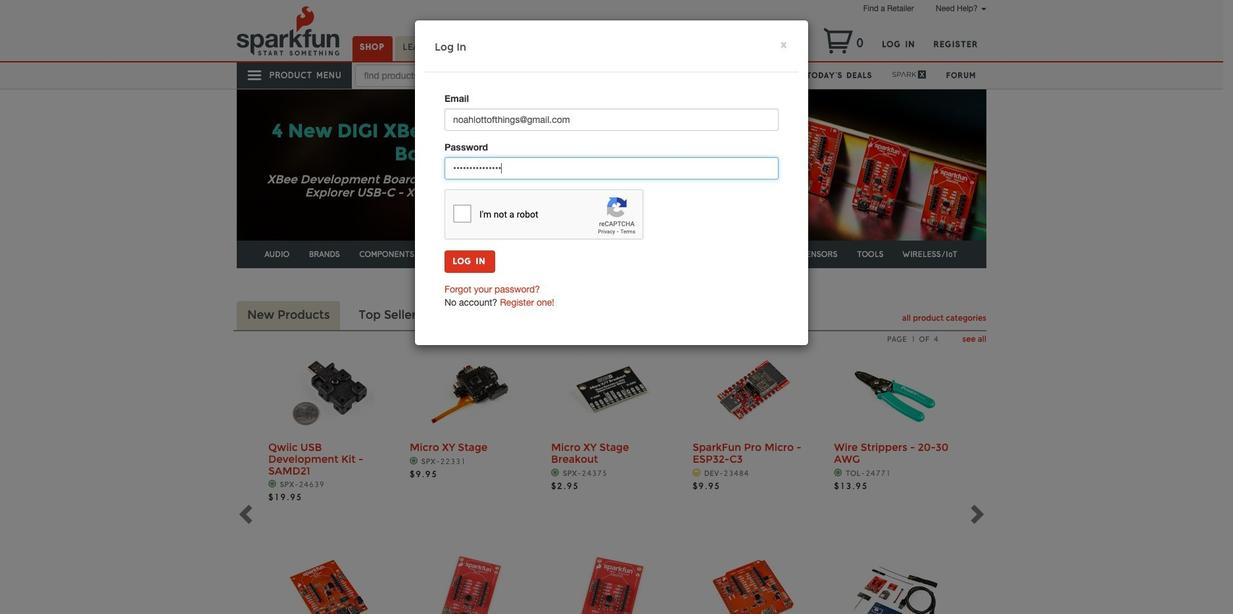 Task type: describe. For each thing, give the bounding box(es) containing it.
sparkfun digi xbee® kit image
[[849, 549, 941, 614]]

sparkfun pro micro - esp32-c3 image
[[707, 346, 799, 438]]

in stock image for qwiic usb development kit - samd21 image on the bottom of page
[[268, 480, 277, 488]]

in stock image
[[834, 469, 843, 477]]

wire strippers - 20-30 awg image
[[849, 346, 941, 438]]

sparkfun digi xbee® arduino shield - usb-c (qwiic) image
[[707, 549, 799, 614]]

micro xy stage breakout image
[[566, 346, 658, 438]]



Task type: vqa. For each thing, say whether or not it's contained in the screenshot.
first in stock image from left
yes



Task type: locate. For each thing, give the bounding box(es) containing it.
micro xy stage image
[[424, 346, 516, 438]]

None email field
[[445, 108, 779, 131]]

0 vertical spatial in stock image
[[410, 457, 419, 465]]

qwiic usb development kit - samd21 image
[[283, 346, 375, 438]]

find products, tutorials, etc... text field
[[355, 64, 520, 87]]

1 horizontal spatial in stock image
[[410, 457, 419, 465]]

sparkfun digi xbee® explorer regulated image
[[566, 549, 658, 614]]

sparkfun digi xbee® development board image
[[283, 549, 375, 614]]

only 4 left! image
[[693, 469, 701, 477]]

1 vertical spatial in stock image
[[551, 469, 560, 477]]

2 horizontal spatial in stock image
[[551, 469, 560, 477]]

list box
[[268, 334, 955, 614]]

0 horizontal spatial in stock image
[[268, 480, 277, 488]]

None submit
[[445, 251, 495, 273]]

None password field
[[445, 157, 779, 179]]

sparkfun digi xbee® explorer usb-c image
[[424, 549, 516, 614]]

in stock image
[[410, 457, 419, 465], [551, 469, 560, 477], [268, 480, 277, 488]]

form
[[445, 92, 779, 273]]

in stock image for micro xy stage breakout image
[[551, 469, 560, 477]]

2 vertical spatial in stock image
[[268, 480, 277, 488]]

in stock image for micro xy stage image
[[410, 457, 419, 465]]



